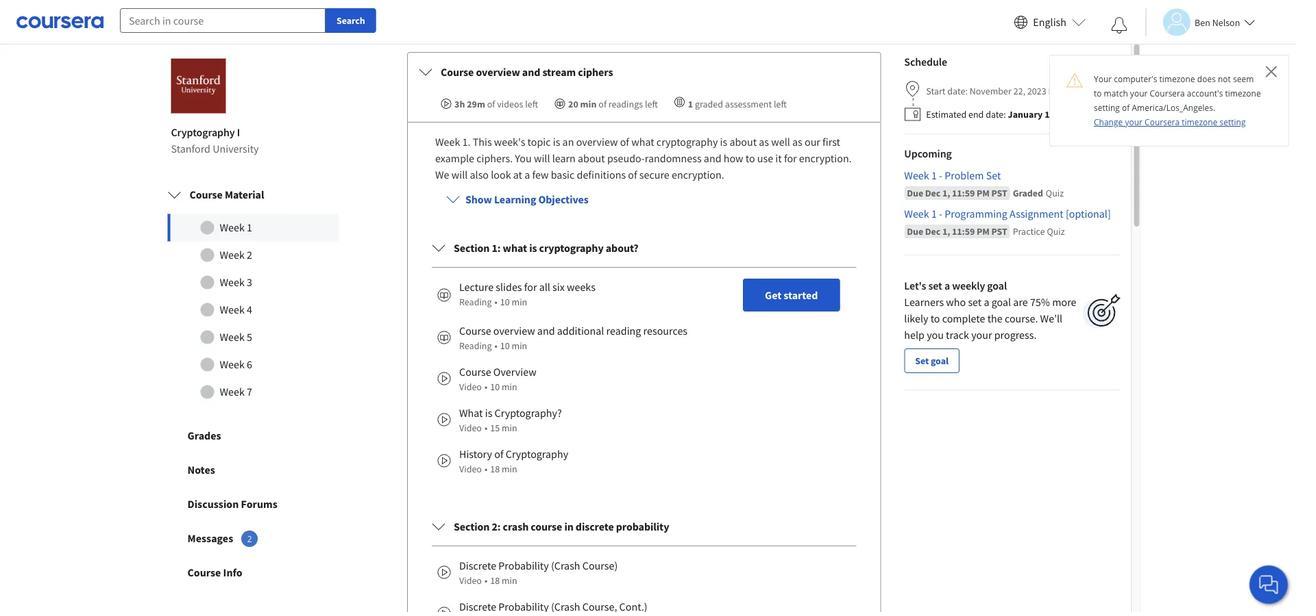 Task type: vqa. For each thing, say whether or not it's contained in the screenshot.
Work
no



Task type: locate. For each thing, give the bounding box(es) containing it.
1 vertical spatial goal
[[992, 295, 1011, 309]]

0 vertical spatial a
[[524, 168, 530, 181]]

pm inside week 1 - programming assignment  [optional] due dec 1, 11:59 pm pst practice quiz
[[977, 225, 990, 238]]

due inside week 1 - problem set due dec 1, 11:59 pm pst graded quiz
[[907, 187, 923, 199]]

1 up week 2 link
[[247, 221, 252, 235]]

[optional]
[[1066, 207, 1111, 220]]

is up 15
[[485, 406, 492, 420]]

2 pm from the top
[[977, 225, 990, 238]]

2 vertical spatial and
[[537, 324, 555, 338]]

1 horizontal spatial cryptography
[[505, 447, 568, 461]]

0 vertical spatial cryptography
[[656, 135, 718, 148]]

- for programming
[[939, 207, 942, 220]]

0 horizontal spatial a
[[524, 168, 530, 181]]

0 vertical spatial set
[[928, 279, 942, 292]]

pst right 2023
[[1048, 84, 1064, 97]]

1 horizontal spatial cryptography
[[656, 135, 718, 148]]

2 - from the top
[[939, 207, 942, 220]]

setting down account's
[[1220, 117, 1246, 128]]

1 vertical spatial 1,
[[942, 187, 950, 199]]

2023
[[1027, 84, 1046, 97]]

1 vertical spatial setting
[[1220, 117, 1246, 128]]

• inside 'history of cryptography video • 18 min'
[[484, 463, 487, 475]]

- left 'programming'
[[939, 207, 942, 220]]

probability
[[498, 559, 549, 573]]

1 for week 1 - programming assignment  [optional] due dec 1, 11:59 pm pst practice quiz
[[931, 207, 937, 220]]

overview up 3h 29m of videos left
[[476, 65, 520, 78]]

1 horizontal spatial set
[[968, 295, 982, 309]]

seem
[[1233, 73, 1254, 85]]

timezone
[[1160, 73, 1196, 85], [1226, 88, 1261, 99], [1182, 117, 1218, 128]]

and
[[522, 65, 540, 78], [704, 151, 721, 165], [537, 324, 555, 338]]

video down history
[[459, 463, 482, 475]]

• inside course overview and additional reading resources reading • 10 min
[[494, 340, 497, 352]]

0 horizontal spatial for
[[524, 280, 537, 294]]

1 vertical spatial section
[[454, 520, 489, 534]]

0 vertical spatial quiz
[[1046, 187, 1064, 199]]

0 vertical spatial and
[[522, 65, 540, 78]]

your inside learners who set a goal are 75% more likely to complete the course. we'll help you track your progress.
[[971, 328, 992, 342]]

pst right 2024
[[1077, 108, 1093, 120]]

1, inside week 1 - programming assignment  [optional] due dec 1, 11:59 pm pst practice quiz
[[942, 225, 950, 238]]

10 for overview
[[500, 340, 510, 352]]

week inside week 1 - programming assignment  [optional] due dec 1, 11:59 pm pst practice quiz
[[904, 207, 929, 220]]

0 horizontal spatial cryptography
[[539, 241, 603, 255]]

due
[[907, 187, 923, 199], [907, 225, 923, 238]]

0 vertical spatial what
[[631, 135, 654, 148]]

course down 'lecture' at left
[[459, 324, 491, 338]]

course for course info
[[188, 567, 221, 580]]

week up example
[[435, 135, 460, 148]]

0 horizontal spatial set
[[915, 355, 929, 367]]

1 inside week 1 - problem set due dec 1, 11:59 pm pst graded quiz
[[931, 168, 937, 182]]

10 down overview
[[490, 381, 500, 393]]

2 vertical spatial timezone
[[1182, 117, 1218, 128]]

2 2 from the top
[[247, 534, 252, 545]]

1 vertical spatial reading
[[459, 340, 492, 352]]

1 video from the top
[[459, 381, 482, 393]]

upcoming
[[904, 146, 952, 160]]

2 up 3 at top
[[247, 249, 252, 262]]

1 pm from the top
[[977, 187, 990, 199]]

encryption. down randomness
[[672, 168, 724, 181]]

course overview and stream ciphers button
[[408, 52, 880, 91]]

course overview and additional reading resources reading • 10 min
[[459, 324, 687, 352]]

11:59 down 'programming'
[[952, 225, 975, 238]]

encryption.
[[799, 151, 852, 165], [672, 168, 724, 181]]

course info link
[[155, 556, 352, 591]]

cryptography i stanford university
[[171, 126, 259, 156]]

0 vertical spatial section
[[454, 241, 489, 255]]

week 5 link
[[168, 324, 339, 351]]

course inside 'course overview video • 10 min'
[[459, 365, 491, 379]]

nelson
[[1213, 16, 1241, 28]]

Search in course text field
[[120, 8, 326, 33]]

min inside 'history of cryptography video • 18 min'
[[501, 463, 517, 475]]

reading inside course overview and additional reading resources reading • 10 min
[[459, 340, 492, 352]]

2 due from the top
[[907, 225, 923, 238]]

set inside learners who set a goal are 75% more likely to complete the course. we'll help you track your progress.
[[968, 295, 982, 309]]

you
[[515, 151, 531, 165]]

are
[[1013, 295, 1028, 309]]

what up pseudo-
[[631, 135, 654, 148]]

0 vertical spatial reading
[[459, 296, 492, 308]]

goal up the
[[992, 295, 1011, 309]]

0 vertical spatial -
[[939, 168, 942, 182]]

0 horizontal spatial as
[[759, 135, 769, 148]]

2 vertical spatial a
[[984, 295, 989, 309]]

week's
[[494, 135, 525, 148]]

your down the
[[971, 328, 992, 342]]

1 inside week 1 - programming assignment  [optional] due dec 1, 11:59 pm pst practice quiz
[[931, 207, 937, 220]]

goal
[[987, 279, 1007, 292], [992, 295, 1011, 309], [931, 355, 948, 367]]

week inside week 1.  this week's topic is an overview of what cryptography is about as well as our first example ciphers. you will learn about pseudo-randomness and how to use it for encryption. we will also look at a few basic definitions of secure encryption.
[[435, 135, 460, 148]]

0 horizontal spatial date:
[[947, 84, 968, 97]]

1 horizontal spatial setting
[[1220, 117, 1246, 128]]

january
[[1008, 108, 1043, 120]]

1 vertical spatial a
[[944, 279, 950, 292]]

section left 1:
[[454, 241, 489, 255]]

will up few
[[534, 151, 550, 165]]

a up the
[[984, 295, 989, 309]]

a inside week 1.  this week's topic is an overview of what cryptography is about as well as our first example ciphers. you will learn about pseudo-randomness and how to use it for encryption. we will also look at a few basic definitions of secure encryption.
[[524, 168, 530, 181]]

1 section from the top
[[454, 241, 489, 255]]

0 vertical spatial due
[[907, 187, 923, 199]]

first
[[822, 135, 840, 148]]

0 horizontal spatial left
[[525, 97, 538, 110]]

0 horizontal spatial will
[[451, 168, 467, 181]]

1 horizontal spatial a
[[944, 279, 950, 292]]

overview right an
[[576, 135, 618, 148]]

1 vertical spatial cryptography
[[505, 447, 568, 461]]

1 vertical spatial for
[[524, 280, 537, 294]]

cryptography?
[[494, 406, 562, 420]]

section 2: crash course in discrete probability
[[454, 520, 669, 534]]

change your coursera timezone setting link
[[1094, 117, 1246, 128]]

started
[[784, 288, 818, 302]]

stanford university image
[[171, 59, 226, 113]]

of
[[487, 97, 495, 110], [598, 97, 606, 110], [1122, 102, 1130, 113], [620, 135, 629, 148], [628, 168, 637, 181], [494, 447, 503, 461]]

• down 'slides'
[[494, 296, 497, 308]]

to inside learners who set a goal are 75% more likely to complete the course. we'll help you track your progress.
[[931, 312, 940, 325]]

2 vertical spatial overview
[[493, 324, 535, 338]]

1
[[688, 97, 693, 110], [931, 168, 937, 182], [931, 207, 937, 220], [247, 221, 252, 235]]

1 horizontal spatial date:
[[986, 108, 1006, 120]]

0 vertical spatial pm
[[977, 187, 990, 199]]

1 horizontal spatial set
[[986, 168, 1001, 182]]

of down match
[[1122, 102, 1130, 113]]

2 video from the top
[[459, 422, 482, 434]]

course left "info" on the bottom of the page
[[188, 567, 221, 580]]

week inside week 1 - problem set due dec 1, 11:59 pm pst graded quiz
[[904, 168, 929, 182]]

to down your
[[1094, 88, 1102, 99]]

1 11:59 from the top
[[952, 187, 975, 199]]

warning image
[[1067, 72, 1083, 88]]

0 vertical spatial 11:59
[[952, 187, 975, 199]]

quiz inside week 1 - problem set due dec 1, 11:59 pm pst graded quiz
[[1046, 187, 1064, 199]]

0 vertical spatial set
[[986, 168, 1001, 182]]

week 7
[[220, 386, 252, 399]]

assessment
[[725, 97, 772, 110]]

set goal
[[915, 355, 948, 367]]

1, down problem
[[942, 187, 950, 199]]

- inside week 1 - problem set due dec 1, 11:59 pm pst graded quiz
[[939, 168, 942, 182]]

goal for weekly
[[987, 279, 1007, 292]]

progress.
[[994, 328, 1037, 342]]

of inside the your computer's timezone does not seem to match your coursera account's timezone setting of america/los_angeles. change your coursera timezone setting
[[1122, 102, 1130, 113]]

will down example
[[451, 168, 467, 181]]

and left how
[[704, 151, 721, 165]]

course for course overview and stream ciphers
[[441, 65, 474, 78]]

1 horizontal spatial will
[[534, 151, 550, 165]]

1 vertical spatial what
[[503, 241, 527, 255]]

0 horizontal spatial setting
[[1094, 102, 1120, 113]]

1 graded assessment left
[[688, 97, 787, 110]]

show learning objectives
[[465, 192, 588, 206]]

an
[[562, 135, 574, 148]]

and left stream
[[522, 65, 540, 78]]

reading inside lecture slides for all six weeks reading • 10 min
[[459, 296, 492, 308]]

0 vertical spatial will
[[534, 151, 550, 165]]

1 vertical spatial 18
[[490, 575, 500, 587]]

notes link
[[155, 454, 352, 488]]

timezone down account's
[[1182, 117, 1218, 128]]

1 vertical spatial pm
[[977, 225, 990, 238]]

cryptography up stanford at the top left of page
[[171, 126, 235, 139]]

18 inside 'history of cryptography video • 18 min'
[[490, 463, 500, 475]]

11:59 down problem
[[952, 187, 975, 199]]

pst down week 1 - problem set link
[[991, 187, 1007, 199]]

is right 1:
[[529, 241, 537, 255]]

1, down 'programming'
[[942, 225, 950, 238]]

1 vertical spatial cryptography
[[539, 241, 603, 255]]

cryptography inside 'cryptography i stanford university'
[[171, 126, 235, 139]]

1 left from the left
[[525, 97, 538, 110]]

of right history
[[494, 447, 503, 461]]

left right readings
[[645, 97, 658, 110]]

pst down 'week 1 - programming assignment  [optional]' link
[[991, 225, 1007, 238]]

min inside lecture slides for all six weeks reading • 10 min
[[512, 296, 527, 308]]

set up learners
[[928, 279, 942, 292]]

2 vertical spatial 1,
[[942, 225, 950, 238]]

1 vertical spatial due
[[907, 225, 923, 238]]

10 down 'slides'
[[500, 296, 510, 308]]

1 horizontal spatial encryption.
[[799, 151, 852, 165]]

quiz right graded
[[1046, 187, 1064, 199]]

0 vertical spatial for
[[784, 151, 797, 165]]

0 vertical spatial dec
[[925, 187, 940, 199]]

2 vertical spatial 10
[[490, 381, 500, 393]]

1, inside week 1 - problem set due dec 1, 11:59 pm pst graded quiz
[[942, 187, 950, 199]]

2 section from the top
[[454, 520, 489, 534]]

schedule
[[904, 54, 947, 68]]

grades link
[[155, 419, 352, 454]]

1 vertical spatial and
[[704, 151, 721, 165]]

week up week 3
[[220, 249, 245, 262]]

section for section 2: crash course in discrete probability
[[454, 520, 489, 534]]

how
[[724, 151, 743, 165]]

18 inside discrete probability (crash course) video • 18 min
[[490, 575, 500, 587]]

course for course overview video • 10 min
[[459, 365, 491, 379]]

section 1:  what is cryptography about?
[[454, 241, 638, 255]]

week for week 1.  this week's topic is an overview of what cryptography is about as well as our first example ciphers. you will learn about pseudo-randomness and how to use it for encryption. we will also look at a few basic definitions of secure encryption.
[[435, 135, 460, 148]]

1 vertical spatial dec
[[925, 225, 940, 238]]

2 11:59 from the top
[[952, 225, 975, 238]]

week for week 4
[[220, 303, 245, 317]]

week up week 2
[[220, 221, 245, 235]]

1 vertical spatial set
[[915, 355, 929, 367]]

1 18 from the top
[[490, 463, 500, 475]]

week left 'programming'
[[904, 207, 929, 220]]

pm up 'programming'
[[977, 187, 990, 199]]

and inside dropdown button
[[522, 65, 540, 78]]

2 left from the left
[[645, 97, 658, 110]]

10 for slides
[[500, 296, 510, 308]]

0 horizontal spatial about
[[578, 151, 605, 165]]

cryptography
[[656, 135, 718, 148], [539, 241, 603, 255]]

2 horizontal spatial left
[[774, 97, 787, 110]]

min down probability
[[501, 575, 517, 587]]

course inside dropdown button
[[190, 188, 223, 202]]

min inside what is cryptography? video • 15 min
[[501, 422, 517, 434]]

probability
[[616, 520, 669, 534]]

cryptography up randomness
[[656, 135, 718, 148]]

0 vertical spatial date:
[[947, 84, 968, 97]]

learners
[[904, 295, 944, 309]]

course left overview
[[459, 365, 491, 379]]

1 horizontal spatial to
[[931, 312, 940, 325]]

basic
[[551, 168, 574, 181]]

end
[[968, 108, 984, 120]]

due up let's
[[907, 225, 923, 238]]

date: right start
[[947, 84, 968, 97]]

get started
[[765, 288, 818, 302]]

1 vertical spatial your
[[1125, 117, 1143, 128]]

2 18 from the top
[[490, 575, 500, 587]]

about up how
[[729, 135, 757, 148]]

cryptography up "weeks"
[[539, 241, 603, 255]]

• inside 'course overview video • 10 min'
[[484, 381, 487, 393]]

course inside dropdown button
[[441, 65, 474, 78]]

1 horizontal spatial as
[[792, 135, 802, 148]]

for right "it"
[[784, 151, 797, 165]]

your right change
[[1125, 117, 1143, 128]]

video up what on the left bottom of the page
[[459, 381, 482, 393]]

1 - from the top
[[939, 168, 942, 182]]

show
[[465, 192, 492, 206]]

1 horizontal spatial for
[[784, 151, 797, 165]]

week 3 link
[[168, 269, 339, 297]]

2 reading from the top
[[459, 340, 492, 352]]

search
[[337, 14, 365, 27]]

week down upcoming
[[904, 168, 929, 182]]

a right at
[[524, 168, 530, 181]]

of up pseudo-
[[620, 135, 629, 148]]

cryptography down cryptography? at bottom left
[[505, 447, 568, 461]]

section left 2: in the left bottom of the page
[[454, 520, 489, 534]]

•
[[494, 296, 497, 308], [494, 340, 497, 352], [484, 381, 487, 393], [484, 422, 487, 434], [484, 463, 487, 475], [484, 575, 487, 587]]

- inside week 1 - programming assignment  [optional] due dec 1, 11:59 pm pst practice quiz
[[939, 207, 942, 220]]

lecture
[[459, 280, 493, 294]]

1 vertical spatial to
[[745, 151, 755, 165]]

quiz
[[1046, 187, 1064, 199], [1047, 225, 1065, 238]]

10 up overview
[[500, 340, 510, 352]]

1 vertical spatial encryption.
[[672, 168, 724, 181]]

min up overview
[[512, 340, 527, 352]]

course left material
[[190, 188, 223, 202]]

10 inside course overview and additional reading resources reading • 10 min
[[500, 340, 510, 352]]

min down what is cryptography? video • 15 min at the left of page
[[501, 463, 517, 475]]

1 vertical spatial 2
[[247, 534, 252, 545]]

chat with us image
[[1258, 575, 1280, 596]]

cryptography inside week 1.  this week's topic is an overview of what cryptography is about as well as our first example ciphers. you will learn about pseudo-randomness and how to use it for encryption. we will also look at a few basic definitions of secure encryption.
[[656, 135, 718, 148]]

as up use
[[759, 135, 769, 148]]

goal inside learners who set a goal are 75% more likely to complete the course. we'll help you track your progress.
[[992, 295, 1011, 309]]

0 horizontal spatial set
[[928, 279, 942, 292]]

• inside discrete probability (crash course) video • 18 min
[[484, 575, 487, 587]]

4 video from the top
[[459, 575, 482, 587]]

what
[[631, 135, 654, 148], [503, 241, 527, 255]]

coursera up america/los_angeles. on the right top of the page
[[1150, 88, 1185, 99]]

due inside week 1 - programming assignment  [optional] due dec 1, 11:59 pm pst practice quiz
[[907, 225, 923, 238]]

as left our
[[792, 135, 802, 148]]

2 vertical spatial goal
[[931, 355, 948, 367]]

ben nelson button
[[1146, 9, 1256, 36]]

as
[[759, 135, 769, 148], [792, 135, 802, 148]]

overview inside course overview and additional reading resources reading • 10 min
[[493, 324, 535, 338]]

11:59 inside week 1 - problem set due dec 1, 11:59 pm pst graded quiz
[[952, 187, 975, 199]]

week for week 6
[[220, 358, 245, 372]]

course for course overview and additional reading resources reading • 10 min
[[459, 324, 491, 338]]

and left "additional" on the bottom of page
[[537, 324, 555, 338]]

well
[[771, 135, 790, 148]]

goal right weekly
[[987, 279, 1007, 292]]

timezone up america/los_angeles. on the right top of the page
[[1160, 73, 1196, 85]]

timezone mismatch warning modal dialog
[[1050, 55, 1290, 147]]

0 vertical spatial 18
[[490, 463, 500, 475]]

✕
[[1265, 60, 1278, 82]]

• left 15
[[484, 422, 487, 434]]

0 vertical spatial 10
[[500, 296, 510, 308]]

• up overview
[[494, 340, 497, 352]]

1 horizontal spatial what
[[631, 135, 654, 148]]

1 vertical spatial quiz
[[1047, 225, 1065, 238]]

for left all
[[524, 280, 537, 294]]

1 dec from the top
[[925, 187, 940, 199]]

10 inside lecture slides for all six weeks reading • 10 min
[[500, 296, 510, 308]]

start date: november 22, 2023 pst
[[926, 84, 1064, 97]]

• down discrete
[[484, 575, 487, 587]]

1 down upcoming
[[931, 168, 937, 182]]

course inside course overview and additional reading resources reading • 10 min
[[459, 324, 491, 338]]

week 3
[[220, 276, 252, 290]]

3h 29m of videos left
[[454, 97, 538, 110]]

0 vertical spatial overview
[[476, 65, 520, 78]]

0 vertical spatial 2
[[247, 249, 252, 262]]

our
[[805, 135, 820, 148]]

for
[[784, 151, 797, 165], [524, 280, 537, 294]]

2 vertical spatial your
[[971, 328, 992, 342]]

1 left 'programming'
[[931, 207, 937, 220]]

week left 7
[[220, 386, 245, 399]]

and inside course overview and additional reading resources reading • 10 min
[[537, 324, 555, 338]]

week for week 2
[[220, 249, 245, 262]]

pm down 'programming'
[[977, 225, 990, 238]]

1 vertical spatial -
[[939, 207, 942, 220]]

quiz down assignment
[[1047, 225, 1065, 238]]

3 video from the top
[[459, 463, 482, 475]]

america/los_angeles.
[[1132, 102, 1216, 113]]

0 horizontal spatial cryptography
[[171, 126, 235, 139]]

and for ciphers
[[522, 65, 540, 78]]

ben
[[1195, 16, 1211, 28]]

date: right end
[[986, 108, 1006, 120]]

week left 6
[[220, 358, 245, 372]]

1 vertical spatial overview
[[576, 135, 618, 148]]

0 horizontal spatial what
[[503, 241, 527, 255]]

2 dec from the top
[[925, 225, 940, 238]]

account's
[[1187, 88, 1223, 99]]

week for week 5
[[220, 331, 245, 345]]

what is cryptography? video • 15 min
[[459, 406, 562, 434]]

- left problem
[[939, 168, 942, 182]]

your
[[1094, 73, 1112, 85]]

2 horizontal spatial to
[[1094, 88, 1102, 99]]

messages
[[188, 532, 233, 546]]

1 horizontal spatial left
[[645, 97, 658, 110]]

your down computer's
[[1131, 88, 1148, 99]]

0 vertical spatial to
[[1094, 88, 1102, 99]]

reading for lecture
[[459, 296, 492, 308]]

setting up change
[[1094, 102, 1120, 113]]

min down 'slides'
[[512, 296, 527, 308]]

1 due from the top
[[907, 187, 923, 199]]

1 vertical spatial 11:59
[[952, 225, 975, 238]]

left right videos
[[525, 97, 538, 110]]

2 vertical spatial to
[[931, 312, 940, 325]]

video inside 'course overview video • 10 min'
[[459, 381, 482, 393]]

and for reading
[[537, 324, 555, 338]]

overview inside dropdown button
[[476, 65, 520, 78]]

reading down 'lecture' at left
[[459, 296, 492, 308]]

min down overview
[[501, 381, 517, 393]]

timezone down "seem"
[[1226, 88, 1261, 99]]

1 as from the left
[[759, 135, 769, 148]]

set
[[928, 279, 942, 292], [968, 295, 982, 309]]

0 horizontal spatial to
[[745, 151, 755, 165]]

1 vertical spatial coursera
[[1145, 117, 1180, 128]]

set right problem
[[986, 168, 1001, 182]]

1 vertical spatial set
[[968, 295, 982, 309]]

setting
[[1094, 102, 1120, 113], [1220, 117, 1246, 128]]

- for problem
[[939, 168, 942, 182]]

dec down upcoming
[[925, 187, 940, 199]]

week 4 link
[[168, 297, 339, 324]]

0 vertical spatial cryptography
[[171, 126, 235, 139]]

video down discrete
[[459, 575, 482, 587]]

1 vertical spatial 10
[[500, 340, 510, 352]]

week left 3 at top
[[220, 276, 245, 290]]

discrete probability (crash course) video • 18 min
[[459, 559, 618, 587]]

1 2 from the top
[[247, 249, 252, 262]]

0 horizontal spatial encryption.
[[672, 168, 724, 181]]

week left 4
[[220, 303, 245, 317]]

1 reading from the top
[[459, 296, 492, 308]]



Task type: describe. For each thing, give the bounding box(es) containing it.
ciphers.
[[476, 151, 513, 165]]

week for week 7
[[220, 386, 245, 399]]

course.
[[1005, 312, 1038, 325]]

of left readings
[[598, 97, 606, 110]]

videos
[[497, 97, 523, 110]]

a inside learners who set a goal are 75% more likely to complete the course. we'll help you track your progress.
[[984, 295, 989, 309]]

2 as from the left
[[792, 135, 802, 148]]

graded
[[1013, 187, 1043, 199]]

and inside week 1.  this week's topic is an overview of what cryptography is about as well as our first example ciphers. you will learn about pseudo-randomness and how to use it for encryption. we will also look at a few basic definitions of secure encryption.
[[704, 151, 721, 165]]

resources
[[643, 324, 687, 338]]

additional
[[557, 324, 604, 338]]

video inside discrete probability (crash course) video • 18 min
[[459, 575, 482, 587]]

2024
[[1055, 108, 1075, 120]]

left for 20 min of readings left
[[645, 97, 658, 110]]

0 vertical spatial about
[[729, 135, 757, 148]]

use
[[757, 151, 773, 165]]

week 5
[[220, 331, 252, 345]]

programming
[[945, 207, 1007, 220]]

discussion forums
[[188, 498, 278, 512]]

discussion forums link
[[155, 488, 352, 522]]

pst inside week 1 - programming assignment  [optional] due dec 1, 11:59 pm pst practice quiz
[[991, 225, 1007, 238]]

week 1 - programming assignment  [optional] due dec 1, 11:59 pm pst practice quiz
[[904, 207, 1111, 238]]

get
[[765, 288, 781, 302]]

what inside week 1.  this week's topic is an overview of what cryptography is about as well as our first example ciphers. you will learn about pseudo-randomness and how to use it for encryption. we will also look at a few basic definitions of secure encryption.
[[631, 135, 654, 148]]

1 vertical spatial date:
[[986, 108, 1006, 120]]

history
[[459, 447, 492, 461]]

min inside course overview and additional reading resources reading • 10 min
[[512, 340, 527, 352]]

who
[[946, 295, 966, 309]]

ciphers
[[578, 65, 613, 78]]

is inside what is cryptography? video • 15 min
[[485, 406, 492, 420]]

week for week 1 - programming assignment  [optional] due dec 1, 11:59 pm pst practice quiz
[[904, 207, 929, 220]]

the
[[987, 312, 1003, 325]]

course overview and stream ciphers
[[441, 65, 613, 78]]

0 vertical spatial your
[[1131, 88, 1148, 99]]

10 inside 'course overview video • 10 min'
[[490, 381, 500, 393]]

is up how
[[720, 135, 727, 148]]

course)
[[582, 559, 618, 573]]

stream
[[542, 65, 576, 78]]

discrete
[[575, 520, 614, 534]]

does
[[1198, 73, 1216, 85]]

week for week 1 - problem set due dec 1, 11:59 pm pst graded quiz
[[904, 168, 929, 182]]

info
[[223, 567, 243, 580]]

min inside discrete probability (crash course) video • 18 min
[[501, 575, 517, 587]]

not
[[1218, 73, 1231, 85]]

forums
[[241, 498, 278, 512]]

readings
[[608, 97, 643, 110]]

cryptography inside 'history of cryptography video • 18 min'
[[505, 447, 568, 461]]

of right 29m
[[487, 97, 495, 110]]

is left an
[[553, 135, 560, 148]]

1 vertical spatial will
[[451, 168, 467, 181]]

0 vertical spatial encryption.
[[799, 151, 852, 165]]

course for course material
[[190, 188, 223, 202]]

set goal button
[[904, 349, 959, 373]]

week 1.  this week's topic is an overview of what cryptography is about as well as our first example ciphers. you will learn about pseudo-randomness and how to use it for encryption. we will also look at a few basic definitions of secure encryption.
[[435, 135, 852, 181]]

also
[[470, 168, 489, 181]]

week for week 3
[[220, 276, 245, 290]]

notes
[[188, 464, 215, 478]]

of inside 'history of cryptography video • 18 min'
[[494, 447, 503, 461]]

0 vertical spatial 1,
[[1045, 108, 1053, 120]]

for inside lecture slides for all six weeks reading • 10 min
[[524, 280, 537, 294]]

what inside dropdown button
[[503, 241, 527, 255]]

pseudo-
[[607, 151, 645, 165]]

all
[[539, 280, 550, 294]]

what
[[459, 406, 483, 420]]

discrete
[[459, 559, 496, 573]]

about?
[[606, 241, 638, 255]]

cryptography inside section 1:  what is cryptography about? dropdown button
[[539, 241, 603, 255]]

overview inside week 1.  this week's topic is an overview of what cryptography is about as well as our first example ciphers. you will learn about pseudo-randomness and how to use it for encryption. we will also look at a few basic definitions of secure encryption.
[[576, 135, 618, 148]]

video inside what is cryptography? video • 15 min
[[459, 422, 482, 434]]

week 1 - programming assignment  [optional] link
[[904, 205, 1121, 222]]

set inside button
[[915, 355, 929, 367]]

few
[[532, 168, 548, 181]]

set inside week 1 - problem set due dec 1, 11:59 pm pst graded quiz
[[986, 168, 1001, 182]]

• inside what is cryptography? video • 15 min
[[484, 422, 487, 434]]

week 6 link
[[168, 351, 339, 379]]

20 min of readings left
[[568, 97, 658, 110]]

for inside week 1.  this week's topic is an overview of what cryptography is about as well as our first example ciphers. you will learn about pseudo-randomness and how to use it for encryption. we will also look at a few basic definitions of secure encryption.
[[784, 151, 797, 165]]

ben nelson
[[1195, 16, 1241, 28]]

min inside 'course overview video • 10 min'
[[501, 381, 517, 393]]

overview
[[493, 365, 536, 379]]

overview for stream
[[476, 65, 520, 78]]

likely
[[904, 312, 928, 325]]

english
[[1033, 15, 1067, 29]]

you
[[927, 328, 944, 342]]

reading
[[606, 324, 641, 338]]

it
[[775, 151, 782, 165]]

20
[[568, 97, 578, 110]]

goal inside button
[[931, 355, 948, 367]]

is inside dropdown button
[[529, 241, 537, 255]]

1 for week 1 - problem set due dec 1, 11:59 pm pst graded quiz
[[931, 168, 937, 182]]

week for week 1
[[220, 221, 245, 235]]

1 for week 1
[[247, 221, 252, 235]]

section 2: crash course in discrete probability button
[[421, 508, 867, 546]]

week 1 - problem set due dec 1, 11:59 pm pst graded quiz
[[904, 168, 1064, 199]]

pst inside week 1 - problem set due dec 1, 11:59 pm pst graded quiz
[[991, 187, 1007, 199]]

material
[[225, 188, 264, 202]]

video inside 'history of cryptography video • 18 min'
[[459, 463, 482, 475]]

min right 20
[[580, 97, 596, 110]]

to inside week 1.  this week's topic is an overview of what cryptography is about as well as our first example ciphers. you will learn about pseudo-randomness and how to use it for encryption. we will also look at a few basic definitions of secure encryption.
[[745, 151, 755, 165]]

week 2
[[220, 249, 252, 262]]

english button
[[1009, 0, 1092, 45]]

learning
[[494, 192, 536, 206]]

reading for course
[[459, 340, 492, 352]]

track
[[946, 328, 969, 342]]

course info
[[188, 567, 243, 580]]

course overview video • 10 min
[[459, 365, 536, 393]]

75%
[[1030, 295, 1050, 309]]

randomness
[[645, 151, 702, 165]]

0 vertical spatial timezone
[[1160, 73, 1196, 85]]

section for section 1:  what is cryptography about?
[[454, 241, 489, 255]]

quiz inside week 1 - programming assignment  [optional] due dec 1, 11:59 pm pst practice quiz
[[1047, 225, 1065, 238]]

6
[[247, 358, 252, 372]]

1 vertical spatial about
[[578, 151, 605, 165]]

lecture slides for all six weeks reading • 10 min
[[459, 280, 595, 308]]

left for 3h 29m of videos left
[[525, 97, 538, 110]]

pm inside week 1 - problem set due dec 1, 11:59 pm pst graded quiz
[[977, 187, 990, 199]]

grades
[[188, 430, 221, 443]]

1 left graded in the right of the page
[[688, 97, 693, 110]]

start
[[926, 84, 946, 97]]

29m
[[467, 97, 485, 110]]

coursera image
[[16, 11, 104, 33]]

1:
[[492, 241, 501, 255]]

0 vertical spatial coursera
[[1150, 88, 1185, 99]]

course
[[531, 520, 562, 534]]

1 vertical spatial timezone
[[1226, 88, 1261, 99]]

look
[[491, 168, 511, 181]]

weekly
[[952, 279, 985, 292]]

• inside lecture slides for all six weeks reading • 10 min
[[494, 296, 497, 308]]

11:59 inside week 1 - programming assignment  [optional] due dec 1, 11:59 pm pst practice quiz
[[952, 225, 975, 238]]

0 vertical spatial setting
[[1094, 102, 1120, 113]]

practice
[[1013, 225, 1045, 238]]

show notifications image
[[1111, 17, 1128, 34]]

of down pseudo-
[[628, 168, 637, 181]]

topic
[[527, 135, 551, 148]]

3 left from the left
[[774, 97, 787, 110]]

goal for a
[[992, 295, 1011, 309]]

i
[[237, 126, 240, 139]]

course material
[[190, 188, 264, 202]]

search button
[[326, 8, 376, 33]]

22,
[[1014, 84, 1025, 97]]

overview for additional
[[493, 324, 535, 338]]

4
[[247, 303, 252, 317]]

complete
[[942, 312, 985, 325]]

15
[[490, 422, 500, 434]]

change
[[1094, 117, 1123, 128]]

your computer's timezone does not seem to match your coursera account's timezone setting of america/los_angeles. change your coursera timezone setting
[[1094, 73, 1261, 128]]

we
[[435, 168, 449, 181]]

to inside the your computer's timezone does not seem to match your coursera account's timezone setting of america/los_angeles. change your coursera timezone setting
[[1094, 88, 1102, 99]]

dec inside week 1 - problem set due dec 1, 11:59 pm pst graded quiz
[[925, 187, 940, 199]]

at
[[513, 168, 522, 181]]

dec inside week 1 - programming assignment  [optional] due dec 1, 11:59 pm pst practice quiz
[[925, 225, 940, 238]]

discussion
[[188, 498, 239, 512]]

help center image
[[1261, 577, 1277, 594]]



